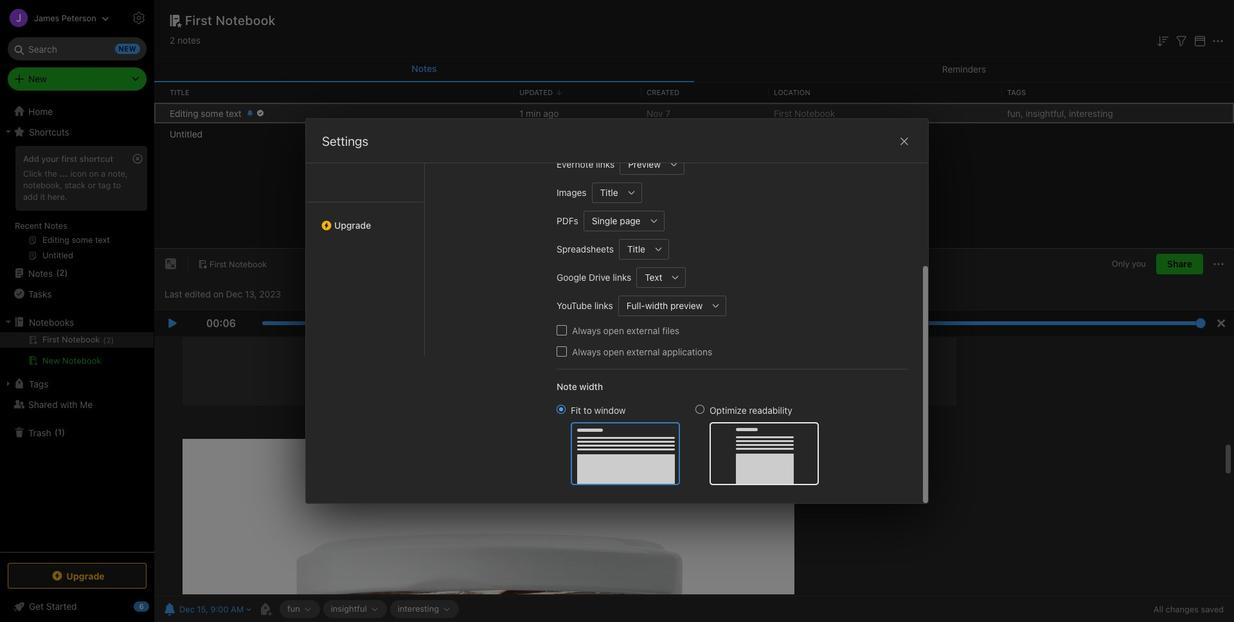 Task type: vqa. For each thing, say whether or not it's contained in the screenshot.
Notebooks link
yes



Task type: locate. For each thing, give the bounding box(es) containing it.
links for evernote links
[[596, 159, 615, 170]]

1 horizontal spatial upgrade button
[[306, 202, 424, 236]]

external
[[627, 325, 660, 336], [627, 346, 660, 357]]

your
[[41, 154, 59, 164]]

2 open from the top
[[604, 346, 625, 357]]

1 vertical spatial title button
[[619, 239, 649, 260]]

1 vertical spatial external
[[627, 346, 660, 357]]

on inside note window element
[[213, 289, 224, 299]]

external for files
[[627, 325, 660, 336]]

notebook
[[216, 13, 276, 28], [795, 108, 836, 119], [229, 259, 267, 269], [62, 356, 101, 366]]

interesting right 'insightful' button
[[398, 604, 439, 614]]

0 horizontal spatial on
[[89, 168, 99, 179]]

cell
[[0, 332, 154, 348]]

row group
[[154, 103, 1235, 144]]

0 vertical spatial notes
[[412, 63, 437, 74]]

0 vertical spatial upgrade
[[334, 220, 371, 231]]

option group
[[557, 404, 819, 485]]

2 left notes
[[170, 35, 175, 46]]

1 vertical spatial tags
[[29, 378, 49, 389]]

1 horizontal spatial width
[[646, 300, 668, 311]]

0 vertical spatial open
[[604, 325, 625, 336]]

readability
[[750, 405, 793, 416]]

tags button
[[0, 374, 154, 394]]

0 vertical spatial external
[[627, 325, 660, 336]]

0 vertical spatial to
[[113, 180, 121, 190]]

insightful
[[331, 604, 367, 614]]

0 horizontal spatial interesting
[[398, 604, 439, 614]]

all
[[1154, 605, 1164, 615]]

title button
[[592, 182, 622, 203], [619, 239, 649, 260]]

0 vertical spatial new
[[28, 73, 47, 84]]

icon on a note, notebook, stack or tag to add it here.
[[23, 168, 128, 202]]

width down text
[[646, 300, 668, 311]]

stack
[[65, 180, 86, 190]]

note width
[[557, 381, 603, 392]]

interesting inside button
[[398, 604, 439, 614]]

on left a
[[89, 168, 99, 179]]

title inside choose default view option for spreadsheets field
[[628, 244, 646, 255]]

links right drive
[[613, 272, 632, 283]]

first
[[61, 154, 77, 164]]

2
[[170, 35, 175, 46], [59, 268, 65, 278]]

1 horizontal spatial 1
[[520, 108, 524, 119]]

None search field
[[17, 37, 138, 60]]

0 horizontal spatial settings
[[162, 12, 195, 23]]

links
[[596, 159, 615, 170], [613, 272, 632, 283], [595, 300, 613, 311]]

1 external from the top
[[627, 325, 660, 336]]

1 vertical spatial )
[[62, 427, 65, 437]]

0 vertical spatial (
[[56, 268, 59, 278]]

0 horizontal spatial to
[[113, 180, 121, 190]]

editing
[[170, 108, 198, 119]]

title for spreadsheets
[[628, 244, 646, 255]]

1 vertical spatial always
[[572, 346, 601, 357]]

)
[[65, 268, 68, 278], [62, 427, 65, 437]]

0 horizontal spatial width
[[580, 381, 603, 392]]

1 vertical spatial interesting
[[398, 604, 439, 614]]

to down note,
[[113, 180, 121, 190]]

Note Editor text field
[[154, 336, 1235, 596]]

tasks
[[28, 288, 52, 299]]

first inside row group
[[774, 108, 793, 119]]

0 horizontal spatial upgrade
[[66, 571, 105, 582]]

external down always open external files
[[627, 346, 660, 357]]

1 vertical spatial width
[[580, 381, 603, 392]]

( inside trash ( 1 )
[[54, 427, 58, 437]]

cell inside tree
[[0, 332, 154, 348]]

first
[[185, 13, 213, 28], [774, 108, 793, 119], [210, 259, 227, 269]]

2 always from the top
[[572, 346, 601, 357]]

shortcuts
[[29, 126, 69, 137]]

applications
[[663, 346, 713, 357]]

Choose default view option for Evernote links field
[[620, 154, 685, 175]]

width for note
[[580, 381, 603, 392]]

here.
[[47, 192, 67, 202]]

expand tags image
[[3, 379, 14, 389]]

expand note image
[[163, 257, 179, 272]]

...
[[59, 168, 68, 179]]

or
[[88, 180, 96, 190]]

1 horizontal spatial on
[[213, 289, 224, 299]]

( for notes
[[56, 268, 59, 278]]

1 vertical spatial upgrade
[[66, 571, 105, 582]]

1 vertical spatial first notebook
[[774, 108, 836, 119]]

page
[[620, 215, 641, 226]]

first notebook up dec
[[210, 259, 267, 269]]

new
[[28, 73, 47, 84], [42, 356, 60, 366]]

tags
[[1008, 88, 1027, 96], [29, 378, 49, 389]]

notebook inside button
[[62, 356, 101, 366]]

first up notes
[[185, 13, 213, 28]]

notes
[[412, 63, 437, 74], [44, 221, 67, 231], [28, 268, 53, 279]]

1
[[520, 108, 524, 119], [58, 427, 62, 437]]

tags up fun, at the right
[[1008, 88, 1027, 96]]

) right trash
[[62, 427, 65, 437]]

width right 'note'
[[580, 381, 603, 392]]

optimize
[[710, 405, 747, 416]]

( up tasks button
[[56, 268, 59, 278]]

notes for notes
[[412, 63, 437, 74]]

expand notebooks image
[[3, 317, 14, 327]]

0 horizontal spatial tags
[[29, 378, 49, 389]]

1 inside trash ( 1 )
[[58, 427, 62, 437]]

to right fit
[[584, 405, 592, 416]]

open down always open external files
[[604, 346, 625, 357]]

2 vertical spatial title
[[628, 244, 646, 255]]

group
[[0, 142, 154, 268]]

recent notes
[[15, 221, 67, 231]]

settings inside tooltip
[[162, 12, 195, 23]]

tags inside button
[[29, 378, 49, 389]]

only
[[1112, 259, 1130, 269]]

Choose default view option for Images field
[[592, 182, 642, 203]]

0 vertical spatial title button
[[592, 182, 622, 203]]

0 horizontal spatial 1
[[58, 427, 62, 437]]

1 horizontal spatial 2
[[170, 35, 175, 46]]

on left dec
[[213, 289, 224, 299]]

external for applications
[[627, 346, 660, 357]]

preview
[[671, 300, 703, 311]]

notes button
[[154, 57, 695, 82]]

2 horizontal spatial title
[[628, 244, 646, 255]]

youtube
[[557, 300, 592, 311]]

0 horizontal spatial upgrade button
[[8, 563, 147, 589]]

0 horizontal spatial 2
[[59, 268, 65, 278]]

0 vertical spatial settings
[[162, 12, 195, 23]]

) for trash
[[62, 427, 65, 437]]

on
[[89, 168, 99, 179], [213, 289, 224, 299]]

shared with me link
[[0, 394, 154, 415]]

Always open external applications checkbox
[[557, 347, 567, 357]]

add
[[23, 192, 38, 202]]

new up tags button
[[42, 356, 60, 366]]

always right always open external files checkbox
[[572, 325, 601, 336]]

notes inside "notes ( 2 )"
[[28, 268, 53, 279]]

1 horizontal spatial interesting
[[1070, 108, 1114, 119]]

add tag image
[[258, 602, 273, 617]]

2 vertical spatial first
[[210, 259, 227, 269]]

external up always open external applications
[[627, 325, 660, 336]]

1 vertical spatial links
[[613, 272, 632, 283]]

changes
[[1166, 605, 1199, 615]]

) inside "notes ( 2 )"
[[65, 268, 68, 278]]

1 vertical spatial (
[[54, 427, 58, 437]]

links down drive
[[595, 300, 613, 311]]

2 vertical spatial links
[[595, 300, 613, 311]]

first up last edited on dec 13, 2023
[[210, 259, 227, 269]]

notes inside button
[[412, 63, 437, 74]]

1 horizontal spatial title
[[600, 187, 618, 198]]

0 vertical spatial upgrade button
[[306, 202, 424, 236]]

group containing add your first shortcut
[[0, 142, 154, 268]]

title inside field
[[600, 187, 618, 198]]

to inside icon on a note, notebook, stack or tag to add it here.
[[113, 180, 121, 190]]

open up always open external applications
[[604, 325, 625, 336]]

new notebook button
[[0, 353, 154, 369]]

settings image
[[131, 10, 147, 26]]

insightful,
[[1026, 108, 1067, 119]]

preview button
[[620, 154, 664, 175]]

0 vertical spatial always
[[572, 325, 601, 336]]

1 vertical spatial new
[[42, 356, 60, 366]]

title up single on the top of the page
[[600, 187, 618, 198]]

share
[[1168, 259, 1193, 270]]

title button down page
[[619, 239, 649, 260]]

fun, insightful, interesting
[[1008, 108, 1114, 119]]

new inside button
[[42, 356, 60, 366]]

first notebook
[[185, 13, 276, 28], [774, 108, 836, 119], [210, 259, 267, 269]]

1 vertical spatial 1
[[58, 427, 62, 437]]

( right trash
[[54, 427, 58, 437]]

13,
[[245, 289, 257, 299]]

1 vertical spatial 2
[[59, 268, 65, 278]]

) inside trash ( 1 )
[[62, 427, 65, 437]]

2023
[[259, 289, 281, 299]]

new up the home
[[28, 73, 47, 84]]

tasks button
[[0, 284, 154, 304]]

2 vertical spatial first notebook
[[210, 259, 267, 269]]

Choose default view option for Google Drive links field
[[637, 267, 686, 288]]

tags up shared
[[29, 378, 49, 389]]

title
[[170, 88, 190, 96], [600, 187, 618, 198], [628, 244, 646, 255]]

settings
[[162, 12, 195, 23], [322, 134, 369, 149]]

first down location
[[774, 108, 793, 119]]

1 vertical spatial settings
[[322, 134, 369, 149]]

tab list
[[441, 28, 547, 356], [154, 57, 1235, 82]]

trash ( 1 )
[[28, 427, 65, 438]]

single page
[[592, 215, 641, 226]]

share button
[[1157, 254, 1204, 275]]

1 vertical spatial on
[[213, 289, 224, 299]]

1 vertical spatial open
[[604, 346, 625, 357]]

) for notes
[[65, 268, 68, 278]]

first notebook inside button
[[210, 259, 267, 269]]

2 external from the top
[[627, 346, 660, 357]]

1 open from the top
[[604, 325, 625, 336]]

fun button
[[280, 601, 320, 619]]

title down page
[[628, 244, 646, 255]]

links for youtube links
[[595, 300, 613, 311]]

title up editing
[[170, 88, 190, 96]]

interesting
[[1070, 108, 1114, 119], [398, 604, 439, 614]]

tab list containing notes
[[154, 57, 1235, 82]]

1 left min
[[520, 108, 524, 119]]

interesting right insightful,
[[1070, 108, 1114, 119]]

note,
[[108, 168, 128, 179]]

Choose default view option for PDFs field
[[584, 211, 665, 231]]

new inside popup button
[[28, 73, 47, 84]]

0 vertical spatial on
[[89, 168, 99, 179]]

new for new notebook
[[42, 356, 60, 366]]

first notebook up notes
[[185, 13, 276, 28]]

width inside button
[[646, 300, 668, 311]]

always open external applications
[[572, 346, 713, 357]]

1 horizontal spatial to
[[584, 405, 592, 416]]

interesting button
[[390, 601, 459, 619]]

0 vertical spatial title
[[170, 88, 190, 96]]

notebook,
[[23, 180, 62, 190]]

full-width preview button
[[619, 296, 706, 316]]

tree
[[0, 101, 154, 552]]

0 horizontal spatial title
[[170, 88, 190, 96]]

always right always open external applications checkbox
[[572, 346, 601, 357]]

files
[[663, 325, 680, 336]]

1 horizontal spatial upgrade
[[334, 220, 371, 231]]

open
[[604, 325, 625, 336], [604, 346, 625, 357]]

0 vertical spatial 2
[[170, 35, 175, 46]]

1 vertical spatial first
[[774, 108, 793, 119]]

it
[[40, 192, 45, 202]]

1 right trash
[[58, 427, 62, 437]]

1 horizontal spatial tags
[[1008, 88, 1027, 96]]

min
[[526, 108, 541, 119]]

2 vertical spatial notes
[[28, 268, 53, 279]]

0 vertical spatial )
[[65, 268, 68, 278]]

Choose default view option for Spreadsheets field
[[619, 239, 670, 260]]

shortcuts button
[[0, 122, 154, 142]]

links right the evernote
[[596, 159, 615, 170]]

1 always from the top
[[572, 325, 601, 336]]

text
[[226, 108, 242, 119]]

to
[[113, 180, 121, 190], [584, 405, 592, 416]]

0 vertical spatial interesting
[[1070, 108, 1114, 119]]

first notebook down location
[[774, 108, 836, 119]]

(
[[56, 268, 59, 278], [54, 427, 58, 437]]

1 vertical spatial title
[[600, 187, 618, 198]]

0 vertical spatial width
[[646, 300, 668, 311]]

0 vertical spatial links
[[596, 159, 615, 170]]

title button up single on the top of the page
[[592, 182, 622, 203]]

) up tasks button
[[65, 268, 68, 278]]

0 vertical spatial tags
[[1008, 88, 1027, 96]]

2 inside "notes ( 2 )"
[[59, 268, 65, 278]]

click
[[23, 168, 42, 179]]

( inside "notes ( 2 )"
[[56, 268, 59, 278]]

2 up tasks button
[[59, 268, 65, 278]]

tag
[[98, 180, 111, 190]]



Task type: describe. For each thing, give the bounding box(es) containing it.
new for new
[[28, 73, 47, 84]]

1 horizontal spatial settings
[[322, 134, 369, 149]]

icon
[[70, 168, 87, 179]]

dec
[[226, 289, 243, 299]]

click the ...
[[23, 168, 68, 179]]

single page button
[[584, 211, 644, 231]]

fun,
[[1008, 108, 1024, 119]]

notebooks link
[[0, 312, 154, 332]]

recent
[[15, 221, 42, 231]]

row group containing editing some text
[[154, 103, 1235, 144]]

1 vertical spatial upgrade button
[[8, 563, 147, 589]]

last edited on dec 13, 2023
[[165, 289, 281, 299]]

00:06
[[206, 318, 236, 329]]

only you
[[1112, 259, 1147, 269]]

first notebook button
[[194, 255, 272, 273]]

fit to window
[[571, 405, 626, 416]]

new notebook group
[[0, 332, 154, 374]]

last
[[165, 289, 182, 299]]

title for images
[[600, 187, 618, 198]]

new notebook
[[42, 356, 101, 366]]

text button
[[637, 267, 666, 288]]

location
[[774, 88, 811, 96]]

Optimize readability radio
[[696, 405, 705, 414]]

1 vertical spatial to
[[584, 405, 592, 416]]

new button
[[8, 68, 147, 91]]

close image
[[897, 134, 913, 149]]

always for always open external applications
[[572, 346, 601, 357]]

title button for images
[[592, 182, 622, 203]]

notebook inside row group
[[795, 108, 836, 119]]

shortcut
[[80, 154, 113, 164]]

( for trash
[[54, 427, 58, 437]]

single
[[592, 215, 618, 226]]

full-
[[627, 300, 646, 311]]

some
[[201, 108, 224, 119]]

trash
[[28, 427, 51, 438]]

spreadsheets
[[557, 244, 614, 255]]

Search text field
[[17, 37, 138, 60]]

notebooks
[[29, 317, 74, 328]]

notebook inside button
[[229, 259, 267, 269]]

interesting inside row group
[[1070, 108, 1114, 119]]

2 notes
[[170, 35, 201, 46]]

tree containing home
[[0, 101, 154, 552]]

home link
[[0, 101, 154, 122]]

on inside icon on a note, notebook, stack or tag to add it here.
[[89, 168, 99, 179]]

shared
[[28, 399, 58, 410]]

width for full-
[[646, 300, 668, 311]]

ago
[[544, 108, 559, 119]]

untitled button
[[154, 123, 1235, 144]]

always open external files
[[572, 325, 680, 336]]

shared with me
[[28, 399, 93, 410]]

Always open external files checkbox
[[557, 325, 567, 336]]

7
[[666, 108, 671, 119]]

notes ( 2 )
[[28, 268, 68, 279]]

created
[[647, 88, 680, 96]]

notes for notes ( 2 )
[[28, 268, 53, 279]]

images
[[557, 187, 587, 198]]

1 vertical spatial notes
[[44, 221, 67, 231]]

saved
[[1202, 605, 1225, 615]]

window
[[595, 405, 626, 416]]

note window element
[[154, 249, 1235, 623]]

insightful button
[[323, 601, 387, 619]]

option group containing fit to window
[[557, 404, 819, 485]]

settings tooltip
[[143, 5, 206, 31]]

0 vertical spatial first notebook
[[185, 13, 276, 28]]

full-width preview
[[627, 300, 703, 311]]

untitled
[[170, 128, 203, 139]]

with
[[60, 399, 78, 410]]

Fit to window radio
[[557, 405, 566, 414]]

drive
[[589, 272, 611, 283]]

edited
[[185, 289, 211, 299]]

youtube links
[[557, 300, 613, 311]]

optimize readability
[[710, 405, 793, 416]]

0 vertical spatial first
[[185, 13, 213, 28]]

the
[[45, 168, 57, 179]]

1 min ago
[[520, 108, 559, 119]]

title button for spreadsheets
[[619, 239, 649, 260]]

me
[[80, 399, 93, 410]]

reminders button
[[695, 57, 1235, 82]]

text
[[645, 272, 663, 283]]

0 vertical spatial 1
[[520, 108, 524, 119]]

Choose default view option for YouTube links field
[[619, 296, 727, 316]]

first inside button
[[210, 259, 227, 269]]

evernote links
[[557, 159, 615, 170]]

google drive links
[[557, 272, 632, 283]]

home
[[28, 106, 53, 117]]

a
[[101, 168, 106, 179]]

you
[[1133, 259, 1147, 269]]

nov 7
[[647, 108, 671, 119]]

open for always open external files
[[604, 325, 625, 336]]

always for always open external files
[[572, 325, 601, 336]]

google
[[557, 272, 587, 283]]

add your first shortcut
[[23, 154, 113, 164]]

note
[[557, 381, 577, 392]]

open for always open external applications
[[604, 346, 625, 357]]

nov
[[647, 108, 663, 119]]

reminders
[[943, 63, 987, 74]]

all changes saved
[[1154, 605, 1225, 615]]

pdfs
[[557, 215, 579, 226]]

fit
[[571, 405, 581, 416]]



